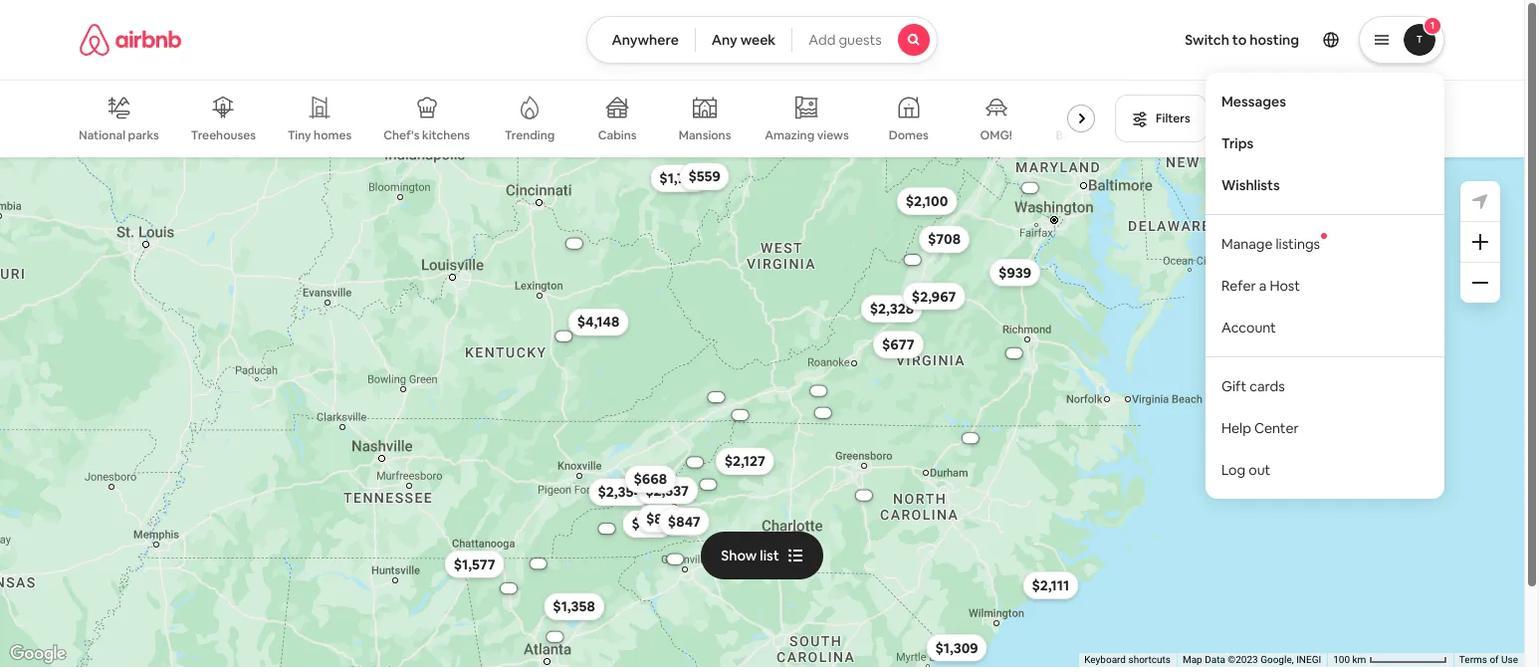 Task type: locate. For each thing, give the bounding box(es) containing it.
$559 button
[[679, 163, 729, 190]]

$856 button
[[622, 510, 673, 538]]

add guests
[[809, 31, 882, 49]]

anywhere
[[612, 31, 679, 49]]

switch to hosting
[[1185, 31, 1299, 49]]

map data ©2023 google, inegi
[[1183, 654, 1321, 665]]

None search field
[[587, 16, 938, 64]]

beachfront
[[1056, 127, 1119, 143]]

$847
[[667, 513, 700, 531]]

inegi
[[1296, 654, 1321, 665]]

$2,967 button
[[902, 282, 965, 310]]

week
[[740, 31, 776, 49]]

add guests button
[[792, 16, 938, 64]]

filters
[[1156, 111, 1190, 126]]

display
[[1240, 111, 1281, 126]]

$2,328 button
[[860, 295, 923, 323]]

help center
[[1222, 419, 1299, 437]]

gift cards
[[1222, 377, 1285, 395]]

national
[[79, 127, 125, 143]]

tiny homes
[[288, 127, 352, 143]]

any week button
[[695, 16, 793, 64]]

$2,111 button
[[1023, 571, 1078, 599]]

$1,707
[[659, 169, 700, 187]]

show
[[721, 546, 757, 564]]

log out
[[1222, 461, 1271, 479]]

total
[[1284, 111, 1310, 126]]

data
[[1205, 654, 1226, 665]]

use
[[1501, 654, 1518, 665]]

$677 $2,967
[[882, 287, 956, 354]]

$1,309
[[935, 639, 978, 657]]

none search field containing anywhere
[[587, 16, 938, 64]]

$2,100 button
[[896, 187, 957, 215]]

$2,537
[[645, 481, 688, 499]]

messages
[[1222, 92, 1286, 110]]

1 button
[[1359, 16, 1445, 64]]

display total before taxes switch
[[1392, 107, 1428, 130]]

tiny
[[288, 127, 311, 143]]

100 km
[[1333, 654, 1369, 665]]

treehouses
[[191, 127, 256, 143]]

google image
[[5, 641, 71, 667]]

of
[[1490, 654, 1499, 665]]

gift cards link
[[1206, 365, 1445, 407]]

guests
[[839, 31, 882, 49]]

refer
[[1222, 276, 1256, 294]]

any week
[[712, 31, 776, 49]]

$2,354 button
[[588, 478, 651, 506]]

before
[[1313, 111, 1351, 126]]

$2,127 button
[[715, 447, 774, 475]]

©2023
[[1228, 654, 1258, 665]]

switch to hosting link
[[1173, 19, 1311, 61]]

wishlists
[[1222, 176, 1280, 194]]

$708 button
[[918, 225, 969, 253]]

terms of use link
[[1459, 654, 1518, 665]]

amazing
[[765, 127, 815, 143]]

manage listings
[[1222, 235, 1320, 253]]

$1,358
[[552, 598, 595, 616]]

amazing views
[[765, 127, 849, 143]]

account
[[1222, 318, 1276, 336]]

taxes
[[1353, 111, 1384, 126]]

group
[[79, 80, 1119, 157]]

$668
[[633, 470, 667, 488]]

trips link
[[1206, 122, 1445, 164]]

$2,967
[[911, 287, 956, 305]]

$2,354
[[597, 483, 642, 501]]

log out button
[[1206, 449, 1445, 490]]

zoom in image
[[1473, 234, 1488, 250]]

manage
[[1222, 235, 1273, 253]]

$1,309 button
[[926, 634, 987, 662]]



Task type: vqa. For each thing, say whether or not it's contained in the screenshot.
5.0 out of 5 average rating icon
no



Task type: describe. For each thing, give the bounding box(es) containing it.
$2,100
[[905, 192, 948, 210]]

hosting
[[1250, 31, 1299, 49]]

keyboard
[[1084, 654, 1126, 665]]

add
[[809, 31, 836, 49]]

chef's
[[384, 127, 420, 143]]

messages link
[[1206, 80, 1445, 122]]

google map
showing 124 stays. region
[[0, 157, 1524, 667]]

$559
[[688, 168, 720, 186]]

views
[[817, 127, 849, 143]]

$4,148
[[577, 313, 619, 331]]

mansions
[[679, 127, 731, 143]]

domes
[[889, 127, 929, 143]]

$677
[[882, 336, 914, 354]]

terms of use
[[1459, 654, 1518, 665]]

$831
[[646, 510, 676, 528]]

any
[[712, 31, 738, 49]]

account link
[[1206, 306, 1445, 348]]

$668 button
[[624, 465, 676, 493]]

list
[[760, 546, 779, 564]]

homes
[[314, 127, 352, 143]]

a
[[1259, 276, 1267, 294]]

$708
[[927, 230, 960, 248]]

$677 button
[[873, 331, 923, 359]]

out
[[1249, 461, 1271, 479]]

$2,328
[[869, 300, 914, 318]]

$939 button
[[989, 259, 1040, 286]]

national parks
[[79, 127, 159, 143]]

$1,358 button
[[543, 593, 604, 621]]

$2,127
[[724, 452, 765, 470]]

$847 button
[[658, 508, 709, 536]]

chef's kitchens
[[384, 127, 470, 143]]

1
[[1431, 19, 1435, 32]]

group containing national parks
[[79, 80, 1119, 157]]

$4,148 button
[[568, 308, 628, 336]]

keyboard shortcuts
[[1084, 654, 1171, 665]]

wishlists link
[[1206, 164, 1445, 206]]

gift
[[1222, 377, 1247, 395]]

cabins
[[598, 127, 637, 143]]

omg!
[[980, 127, 1012, 143]]

help
[[1222, 419, 1251, 437]]

trips
[[1222, 134, 1254, 152]]

$2,111
[[1032, 576, 1069, 594]]

log
[[1222, 461, 1246, 479]]

$856
[[631, 515, 664, 533]]

cards
[[1250, 377, 1285, 395]]

shortcuts
[[1129, 654, 1171, 665]]

has notifications image
[[1321, 233, 1327, 239]]

manage listings link
[[1206, 223, 1445, 264]]

$1,577 button
[[444, 550, 504, 578]]

100 km button
[[1327, 653, 1453, 667]]

kitchens
[[422, 127, 470, 143]]

refer a host
[[1222, 276, 1300, 294]]

show list button
[[701, 531, 823, 579]]

$668 $2,537
[[633, 470, 688, 499]]

profile element
[[961, 0, 1445, 498]]

$2,537 button
[[636, 476, 697, 504]]

terms
[[1459, 654, 1487, 665]]

$1,707 button
[[650, 164, 709, 192]]

keyboard shortcuts button
[[1084, 653, 1171, 667]]

to
[[1232, 31, 1247, 49]]

filters button
[[1115, 95, 1207, 142]]

refer a host link
[[1206, 264, 1445, 306]]

switch
[[1185, 31, 1230, 49]]

google,
[[1261, 654, 1294, 665]]

$1,577
[[453, 555, 495, 573]]

listings
[[1276, 235, 1320, 253]]

trending
[[505, 127, 555, 143]]

zoom out image
[[1473, 275, 1488, 291]]

map
[[1183, 654, 1202, 665]]

parks
[[128, 127, 159, 143]]

anywhere button
[[587, 16, 696, 64]]

host
[[1270, 276, 1300, 294]]



